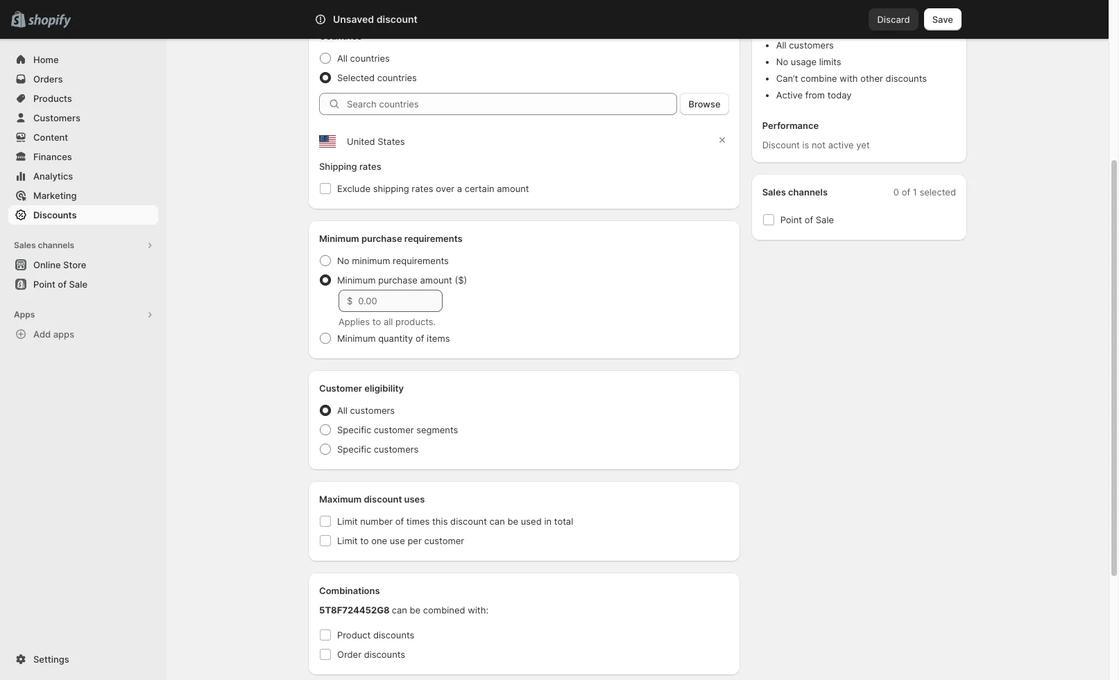 Task type: locate. For each thing, give the bounding box(es) containing it.
shipping right "exclude"
[[373, 183, 409, 194]]

amount right certain on the left top of page
[[497, 183, 529, 194]]

today
[[828, 90, 852, 101]]

shipping
[[798, 6, 834, 17], [373, 183, 409, 194]]

sales channels up online
[[14, 240, 74, 251]]

1 vertical spatial discount
[[364, 494, 402, 505]]

0 vertical spatial requirements
[[405, 233, 463, 244]]

0 vertical spatial channels
[[789, 187, 828, 198]]

0 horizontal spatial point
[[33, 279, 55, 290]]

1 vertical spatial be
[[410, 605, 421, 616]]

amount left ($)
[[420, 275, 452, 286]]

combine
[[801, 73, 838, 84]]

0 horizontal spatial sales
[[14, 240, 36, 251]]

1 vertical spatial all
[[337, 53, 348, 64]]

$
[[347, 296, 353, 307]]

1 vertical spatial minimum
[[337, 275, 376, 286]]

1 vertical spatial limit
[[337, 536, 358, 547]]

to left one on the left bottom of the page
[[360, 536, 369, 547]]

all right on
[[850, 6, 859, 17]]

0 vertical spatial rates
[[360, 161, 382, 172]]

products.
[[396, 317, 436, 328]]

0 vertical spatial all
[[850, 6, 859, 17]]

1 horizontal spatial be
[[508, 516, 519, 528]]

minimum up the $
[[337, 275, 376, 286]]

1 vertical spatial shipping
[[373, 183, 409, 194]]

0 vertical spatial specific
[[337, 425, 371, 436]]

2 vertical spatial all
[[337, 405, 348, 417]]

minimum for minimum purchase amount ($)
[[337, 275, 376, 286]]

1 vertical spatial sale
[[69, 279, 87, 290]]

all for all customers no usage limits can't combine with other discounts active from today
[[777, 40, 787, 51]]

0 vertical spatial amount
[[497, 183, 529, 194]]

0 vertical spatial discount
[[377, 13, 418, 25]]

purchase up minimum
[[362, 233, 402, 244]]

1 vertical spatial amount
[[420, 275, 452, 286]]

content link
[[8, 128, 158, 147]]

customers down customer eligibility
[[350, 405, 395, 417]]

Search countries text field
[[347, 93, 678, 115]]

1 vertical spatial discounts
[[373, 630, 415, 641]]

product
[[337, 630, 371, 641]]

2 limit from the top
[[337, 536, 358, 547]]

1 vertical spatial point
[[33, 279, 55, 290]]

1 horizontal spatial sales
[[763, 187, 786, 198]]

discounts link
[[8, 205, 158, 225]]

discounts
[[886, 73, 927, 84], [373, 630, 415, 641], [364, 650, 406, 661]]

limit for limit to one use per customer
[[337, 536, 358, 547]]

discounts
[[33, 210, 77, 221]]

1 vertical spatial sales channels
[[14, 240, 74, 251]]

minimum up minimum
[[319, 233, 359, 244]]

0 vertical spatial discounts
[[886, 73, 927, 84]]

2 vertical spatial customers
[[374, 444, 419, 455]]

times
[[407, 516, 430, 528]]

all countries
[[337, 53, 390, 64]]

minimum
[[319, 233, 359, 244], [337, 275, 376, 286], [337, 333, 376, 344]]

be left used
[[508, 516, 519, 528]]

marketing
[[33, 190, 77, 201]]

with:
[[468, 605, 489, 616]]

0 horizontal spatial can
[[392, 605, 407, 616]]

all inside all customers no usage limits can't combine with other discounts active from today
[[777, 40, 787, 51]]

1 vertical spatial point of sale
[[33, 279, 87, 290]]

all down customer
[[337, 405, 348, 417]]

minimum
[[352, 255, 390, 267]]

to for applies
[[373, 317, 381, 328]]

0 vertical spatial customers
[[789, 40, 834, 51]]

add
[[33, 329, 51, 340]]

purchase down no minimum requirements in the top left of the page
[[378, 275, 418, 286]]

requirements
[[405, 233, 463, 244], [393, 255, 449, 267]]

limit down "maximum" on the bottom
[[337, 516, 358, 528]]

be
[[508, 516, 519, 528], [410, 605, 421, 616]]

all up minimum quantity of items
[[384, 317, 393, 328]]

1 horizontal spatial channels
[[789, 187, 828, 198]]

sales channels down is
[[763, 187, 828, 198]]

sales
[[763, 187, 786, 198], [14, 240, 36, 251]]

1 vertical spatial rates
[[412, 183, 434, 194]]

discount right unsaved
[[377, 13, 418, 25]]

shipping left on
[[798, 6, 834, 17]]

sale
[[816, 215, 834, 226], [69, 279, 87, 290]]

be left combined
[[410, 605, 421, 616]]

0 horizontal spatial customer
[[374, 425, 414, 436]]

minimum purchase requirements
[[319, 233, 463, 244]]

save button
[[924, 8, 962, 31]]

limit left one on the left bottom of the page
[[337, 536, 358, 547]]

rates left over at the top left of the page
[[412, 183, 434, 194]]

amount
[[497, 183, 529, 194], [420, 275, 452, 286]]

sales channels inside button
[[14, 240, 74, 251]]

requirements up minimum purchase amount ($)
[[393, 255, 449, 267]]

requirements for minimum purchase requirements
[[405, 233, 463, 244]]

customers up usage
[[789, 40, 834, 51]]

online store button
[[0, 255, 167, 275]]

point of sale inside point of sale link
[[33, 279, 87, 290]]

finances
[[33, 151, 72, 162]]

1 vertical spatial all
[[384, 317, 393, 328]]

selected countries
[[337, 72, 417, 83]]

1 vertical spatial customer
[[424, 536, 464, 547]]

shipping rates
[[319, 161, 382, 172]]

0 vertical spatial minimum
[[319, 233, 359, 244]]

no left minimum
[[337, 255, 350, 267]]

minimum for minimum quantity of items
[[337, 333, 376, 344]]

($)
[[455, 275, 467, 286]]

to right 'applies'
[[373, 317, 381, 328]]

no up can't
[[777, 56, 789, 67]]

no inside all customers no usage limits can't combine with other discounts active from today
[[777, 56, 789, 67]]

1 horizontal spatial all
[[850, 6, 859, 17]]

$ text field
[[358, 290, 443, 312]]

segments
[[417, 425, 458, 436]]

2 specific from the top
[[337, 444, 371, 455]]

yet
[[857, 140, 870, 151]]

all for all customers
[[337, 405, 348, 417]]

search
[[376, 14, 406, 25]]

customers inside all customers no usage limits can't combine with other discounts active from today
[[789, 40, 834, 51]]

0 vertical spatial shipping
[[798, 6, 834, 17]]

0 vertical spatial point
[[781, 215, 803, 226]]

no
[[777, 56, 789, 67], [337, 255, 350, 267]]

states
[[378, 136, 405, 147]]

sales up online
[[14, 240, 36, 251]]

discounts for order discounts
[[364, 650, 406, 661]]

1 horizontal spatial customer
[[424, 536, 464, 547]]

from
[[806, 90, 825, 101]]

1 vertical spatial to
[[360, 536, 369, 547]]

1 vertical spatial countries
[[377, 72, 417, 83]]

countries down all countries
[[377, 72, 417, 83]]

2 vertical spatial minimum
[[337, 333, 376, 344]]

0 horizontal spatial channels
[[38, 240, 74, 251]]

1 limit from the top
[[337, 516, 358, 528]]

2 vertical spatial discount
[[451, 516, 487, 528]]

customers for specific customers
[[374, 444, 419, 455]]

0 vertical spatial all
[[777, 40, 787, 51]]

0 vertical spatial limit
[[337, 516, 358, 528]]

requirements up no minimum requirements in the top left of the page
[[405, 233, 463, 244]]

point inside button
[[33, 279, 55, 290]]

countries for all countries
[[350, 53, 390, 64]]

all
[[777, 40, 787, 51], [337, 53, 348, 64], [337, 405, 348, 417]]

point of sale link
[[8, 275, 158, 294]]

online store
[[33, 260, 86, 271]]

active
[[829, 140, 854, 151]]

minimum down 'applies'
[[337, 333, 376, 344]]

1 vertical spatial no
[[337, 255, 350, 267]]

1 vertical spatial customers
[[350, 405, 395, 417]]

apps
[[53, 329, 74, 340]]

1 horizontal spatial shipping
[[798, 6, 834, 17]]

0 horizontal spatial to
[[360, 536, 369, 547]]

0 horizontal spatial sale
[[69, 279, 87, 290]]

countries
[[350, 53, 390, 64], [377, 72, 417, 83]]

1 horizontal spatial can
[[490, 516, 505, 528]]

countries
[[319, 31, 362, 42]]

specific
[[337, 425, 371, 436], [337, 444, 371, 455]]

per
[[408, 536, 422, 547]]

maximum
[[319, 494, 362, 505]]

all down free
[[777, 40, 787, 51]]

requirements for no minimum requirements
[[393, 255, 449, 267]]

channels
[[789, 187, 828, 198], [38, 240, 74, 251]]

countries up 'selected countries'
[[350, 53, 390, 64]]

discount
[[377, 13, 418, 25], [364, 494, 402, 505], [451, 516, 487, 528]]

customer up specific customers
[[374, 425, 414, 436]]

1 vertical spatial channels
[[38, 240, 74, 251]]

free
[[777, 6, 796, 17]]

channels down is
[[789, 187, 828, 198]]

1 horizontal spatial sale
[[816, 215, 834, 226]]

1 horizontal spatial to
[[373, 317, 381, 328]]

5t8f724452g8 can be combined with:
[[319, 605, 489, 616]]

no minimum requirements
[[337, 255, 449, 267]]

combined
[[423, 605, 465, 616]]

0 horizontal spatial be
[[410, 605, 421, 616]]

unsaved discount
[[333, 13, 418, 25]]

sale inside button
[[69, 279, 87, 290]]

0 vertical spatial countries
[[350, 53, 390, 64]]

discounts down the 5t8f724452g8 can be combined with:
[[373, 630, 415, 641]]

quantity
[[378, 333, 413, 344]]

0 horizontal spatial sales channels
[[14, 240, 74, 251]]

1 vertical spatial purchase
[[378, 275, 418, 286]]

can up 'product discounts'
[[392, 605, 407, 616]]

all down the countries
[[337, 53, 348, 64]]

1 vertical spatial requirements
[[393, 255, 449, 267]]

1 specific from the top
[[337, 425, 371, 436]]

1 horizontal spatial no
[[777, 56, 789, 67]]

can left used
[[490, 516, 505, 528]]

discount right this
[[451, 516, 487, 528]]

1 vertical spatial sales
[[14, 240, 36, 251]]

active
[[777, 90, 803, 101]]

customers down 'specific customer segments'
[[374, 444, 419, 455]]

discount
[[763, 140, 800, 151]]

channels up online store on the top left of the page
[[38, 240, 74, 251]]

settings
[[33, 655, 69, 666]]

0 vertical spatial sales
[[763, 187, 786, 198]]

0 horizontal spatial no
[[337, 255, 350, 267]]

customer eligibility
[[319, 383, 404, 394]]

sales inside button
[[14, 240, 36, 251]]

0 vertical spatial no
[[777, 56, 789, 67]]

discounts right other
[[886, 73, 927, 84]]

customer down this
[[424, 536, 464, 547]]

1 horizontal spatial point of sale
[[781, 215, 834, 226]]

discounts down 'product discounts'
[[364, 650, 406, 661]]

search button
[[353, 8, 756, 31]]

discount up number
[[364, 494, 402, 505]]

2 vertical spatial discounts
[[364, 650, 406, 661]]

0 vertical spatial sale
[[816, 215, 834, 226]]

0 vertical spatial to
[[373, 317, 381, 328]]

discount for maximum
[[364, 494, 402, 505]]

sales down discount
[[763, 187, 786, 198]]

1 vertical spatial specific
[[337, 444, 371, 455]]

not
[[812, 140, 826, 151]]

specific customer segments
[[337, 425, 458, 436]]

0 horizontal spatial point of sale
[[33, 279, 87, 290]]

0 horizontal spatial shipping
[[373, 183, 409, 194]]

rates down united states
[[360, 161, 382, 172]]

customer
[[374, 425, 414, 436], [424, 536, 464, 547]]

products link
[[8, 89, 158, 108]]

of inside button
[[58, 279, 67, 290]]

uses
[[404, 494, 425, 505]]

0 vertical spatial can
[[490, 516, 505, 528]]

0 vertical spatial sales channels
[[763, 187, 828, 198]]

0 vertical spatial purchase
[[362, 233, 402, 244]]



Task type: describe. For each thing, give the bounding box(es) containing it.
discard
[[878, 14, 911, 25]]

1 horizontal spatial sales channels
[[763, 187, 828, 198]]

1 vertical spatial can
[[392, 605, 407, 616]]

limits
[[820, 56, 842, 67]]

customers for all customers
[[350, 405, 395, 417]]

analytics
[[33, 171, 73, 182]]

purchase for amount
[[378, 275, 418, 286]]

purchase for requirements
[[362, 233, 402, 244]]

0 of 1 selected
[[894, 187, 957, 198]]

to for limit
[[360, 536, 369, 547]]

orders
[[33, 74, 63, 85]]

1 horizontal spatial point
[[781, 215, 803, 226]]

this
[[432, 516, 448, 528]]

apps
[[14, 310, 35, 320]]

sales channels button
[[8, 236, 158, 255]]

other
[[861, 73, 884, 84]]

online store link
[[8, 255, 158, 275]]

on
[[837, 6, 847, 17]]

limit for limit number of times this discount can be used in total
[[337, 516, 358, 528]]

save
[[933, 14, 954, 25]]

selected
[[337, 72, 375, 83]]

customers for all customers no usage limits can't combine with other discounts active from today
[[789, 40, 834, 51]]

content
[[33, 132, 68, 143]]

home link
[[8, 50, 158, 69]]

all for all countries
[[337, 53, 348, 64]]

minimum for minimum purchase requirements
[[319, 233, 359, 244]]

discount for unsaved
[[377, 13, 418, 25]]

minimum purchase amount ($)
[[337, 275, 467, 286]]

1 horizontal spatial rates
[[412, 183, 434, 194]]

applies to all products.
[[339, 317, 436, 328]]

certain
[[465, 183, 495, 194]]

customers
[[33, 112, 80, 124]]

can't
[[777, 73, 799, 84]]

0 horizontal spatial all
[[384, 317, 393, 328]]

finances link
[[8, 147, 158, 167]]

0
[[894, 187, 900, 198]]

shipping for free
[[798, 6, 834, 17]]

with
[[840, 73, 858, 84]]

limit to one use per customer
[[337, 536, 464, 547]]

specific customers
[[337, 444, 419, 455]]

online
[[33, 260, 61, 271]]

product discounts
[[337, 630, 415, 641]]

free shipping on all products
[[777, 6, 900, 17]]

add apps
[[33, 329, 74, 340]]

0 horizontal spatial rates
[[360, 161, 382, 172]]

add apps button
[[8, 325, 158, 344]]

combinations
[[319, 586, 380, 597]]

specific for specific customers
[[337, 444, 371, 455]]

shipping for exclude
[[373, 183, 409, 194]]

countries for selected countries
[[377, 72, 417, 83]]

customer
[[319, 383, 362, 394]]

products
[[862, 6, 900, 17]]

discounts for product discounts
[[373, 630, 415, 641]]

minimum quantity of items
[[337, 333, 450, 344]]

items
[[427, 333, 450, 344]]

shopify image
[[28, 14, 71, 28]]

shipping
[[319, 161, 357, 172]]

total
[[554, 516, 574, 528]]

applies
[[339, 317, 370, 328]]

settings link
[[8, 650, 158, 670]]

limit number of times this discount can be used in total
[[337, 516, 574, 528]]

browse button
[[681, 93, 729, 115]]

discard button
[[869, 8, 919, 31]]

selected
[[920, 187, 957, 198]]

store
[[63, 260, 86, 271]]

0 vertical spatial point of sale
[[781, 215, 834, 226]]

used
[[521, 516, 542, 528]]

analytics link
[[8, 167, 158, 186]]

order discounts
[[337, 650, 406, 661]]

specific for specific customer segments
[[337, 425, 371, 436]]

1 horizontal spatial amount
[[497, 183, 529, 194]]

customers link
[[8, 108, 158, 128]]

0 horizontal spatial amount
[[420, 275, 452, 286]]

is
[[803, 140, 810, 151]]

point of sale button
[[0, 275, 167, 294]]

browse
[[689, 99, 721, 110]]

exclude shipping rates over a certain amount
[[337, 183, 529, 194]]

united
[[347, 136, 375, 147]]

use
[[390, 536, 405, 547]]

discount is not active yet
[[763, 140, 870, 151]]

united states
[[347, 136, 405, 147]]

one
[[372, 536, 387, 547]]

all customers
[[337, 405, 395, 417]]

usage
[[791, 56, 817, 67]]

1
[[913, 187, 918, 198]]

0 vertical spatial customer
[[374, 425, 414, 436]]

maximum discount uses
[[319, 494, 425, 505]]

marketing link
[[8, 186, 158, 205]]

0 vertical spatial be
[[508, 516, 519, 528]]

products
[[33, 93, 72, 104]]

channels inside button
[[38, 240, 74, 251]]

orders link
[[8, 69, 158, 89]]

apps button
[[8, 305, 158, 325]]

a
[[457, 183, 462, 194]]

all customers no usage limits can't combine with other discounts active from today
[[777, 40, 927, 101]]

in
[[545, 516, 552, 528]]

discounts inside all customers no usage limits can't combine with other discounts active from today
[[886, 73, 927, 84]]

eligibility
[[365, 383, 404, 394]]

performance
[[763, 120, 819, 131]]

over
[[436, 183, 455, 194]]



Task type: vqa. For each thing, say whether or not it's contained in the screenshot.
Limit number of times this discount can be used in total the Limit
yes



